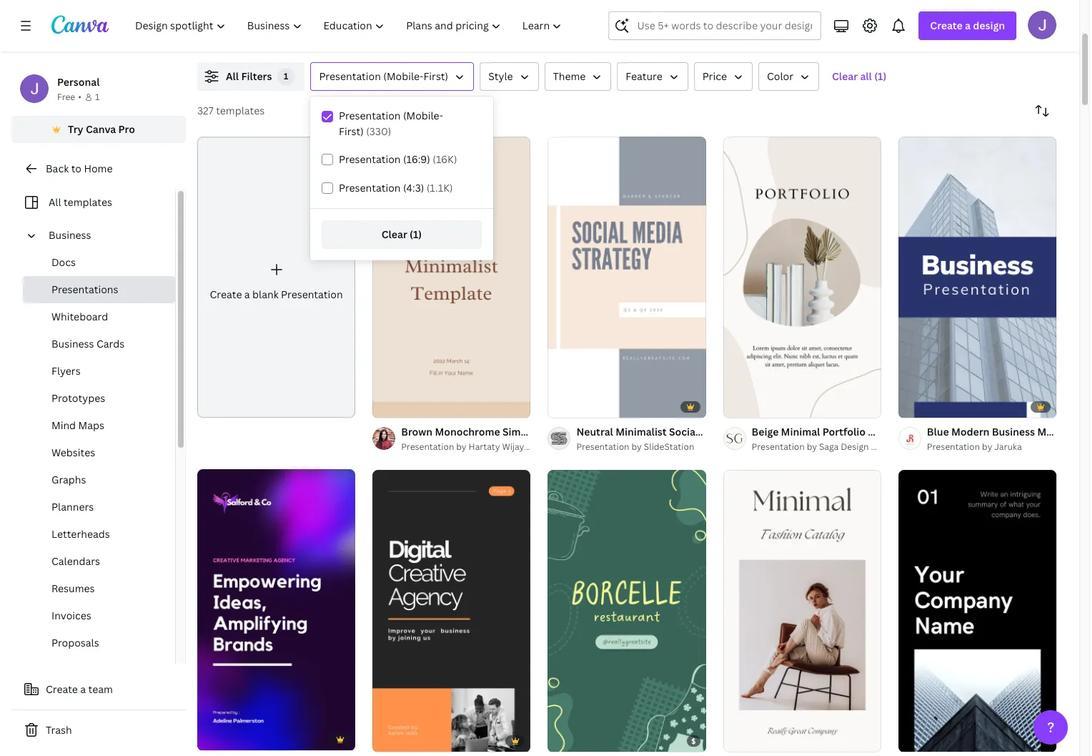 Task type: locate. For each thing, give the bounding box(es) containing it.
1 vertical spatial templates
[[64, 195, 112, 209]]

create inside create a blank presentation element
[[210, 287, 242, 301]]

1 horizontal spatial a
[[245, 287, 250, 301]]

1 of 15 link
[[899, 137, 1057, 418]]

0 vertical spatial business
[[49, 228, 91, 242]]

1 filter options selected element
[[278, 68, 295, 85]]

0 horizontal spatial templates
[[64, 195, 112, 209]]

(1) right all
[[875, 69, 887, 83]]

business up docs
[[49, 228, 91, 242]]

business up flyers on the top left of page
[[52, 337, 94, 351]]

style button
[[480, 62, 539, 91]]

presentation right 黃意清
[[577, 441, 630, 453]]

business for business
[[49, 228, 91, 242]]

1 of 10 link
[[197, 469, 356, 751], [373, 470, 531, 752]]

first)
[[424, 69, 449, 83], [339, 124, 364, 138]]

invoices link
[[23, 602, 175, 630]]

create a blank presentation element
[[197, 137, 356, 418]]

all for all filters
[[226, 69, 239, 83]]

of for 1 of 10 link to the right
[[389, 735, 400, 745]]

0 horizontal spatial 10
[[226, 734, 236, 744]]

planners link
[[23, 494, 175, 521]]

by inside presentation by slidestation link
[[632, 441, 642, 453]]

0 vertical spatial all
[[226, 69, 239, 83]]

all left filters
[[226, 69, 239, 83]]

calendars link
[[23, 548, 175, 575]]

create a team
[[46, 682, 113, 696]]

(mobile- inside presentation (mobile- first)
[[403, 109, 444, 122]]

top level navigation element
[[126, 11, 575, 40]]

by inside beige minimal portfolio mobile presentation presentation by saga design studio
[[807, 441, 818, 453]]

1 horizontal spatial create
[[210, 287, 242, 301]]

of for 1 of 16 link
[[915, 735, 926, 745]]

0 vertical spatial a
[[966, 19, 971, 32]]

minimal
[[782, 425, 821, 439]]

(1) down (4:3)
[[410, 227, 422, 241]]

1 horizontal spatial 1 of 10 link
[[373, 470, 531, 752]]

0 horizontal spatial create
[[46, 682, 78, 696]]

(4:3)
[[403, 181, 424, 195]]

2 horizontal spatial create
[[931, 19, 963, 32]]

a inside dropdown button
[[966, 19, 971, 32]]

a for blank
[[245, 287, 250, 301]]

create a design button
[[920, 11, 1017, 40]]

10 for gray orange simple creative agency responsive presentation image
[[402, 735, 411, 745]]

(mobile-
[[384, 69, 424, 83], [403, 109, 444, 122]]

a left blank
[[245, 287, 250, 301]]

1
[[284, 70, 289, 82], [95, 91, 100, 103], [383, 402, 387, 412], [734, 402, 738, 412], [909, 402, 913, 412], [207, 734, 212, 744], [383, 735, 387, 745], [558, 735, 562, 745], [909, 735, 913, 745]]

presentation down blue
[[928, 441, 981, 453]]

0 vertical spatial (mobile-
[[384, 69, 424, 83]]

by inside blue modern business mobile-firs presentation by jaruka
[[983, 441, 993, 453]]

(330)
[[366, 124, 392, 138]]

first) inside presentation (mobile- first)
[[339, 124, 364, 138]]

presentation
[[319, 69, 381, 83], [339, 109, 401, 122], [339, 152, 401, 166], [339, 181, 401, 195], [281, 287, 343, 301], [905, 425, 967, 439], [401, 441, 454, 453], [577, 441, 630, 453], [752, 441, 805, 453], [928, 441, 981, 453]]

mind
[[52, 418, 76, 432]]

black and white corporate technology mobile-first presentation image
[[899, 470, 1057, 752]]

presentation down top level navigation element on the top of page
[[319, 69, 381, 83]]

(1.1k)
[[427, 181, 453, 195]]

1 vertical spatial (1)
[[410, 227, 422, 241]]

(mobile- inside presentation (mobile-first) button
[[384, 69, 424, 83]]

0 horizontal spatial 1 of 10
[[207, 734, 236, 744]]

1 for beige minimal portfolio mobile presentation image on the right
[[734, 402, 738, 412]]

0 vertical spatial first)
[[424, 69, 449, 83]]

by left hartaty
[[457, 441, 467, 453]]

cards
[[97, 337, 125, 351]]

templates for 327 templates
[[216, 104, 265, 117]]

websites
[[52, 446, 95, 459]]

all for all templates
[[49, 195, 61, 209]]

of for 1 of 7 link
[[389, 402, 400, 412]]

0 vertical spatial create
[[931, 19, 963, 32]]

0 horizontal spatial 1 of 10 link
[[197, 469, 356, 751]]

home
[[84, 162, 113, 175]]

minimalist fashion brand catalog mobile presentation image
[[724, 470, 882, 752]]

by left slidestation
[[632, 441, 642, 453]]

0 horizontal spatial first)
[[339, 124, 364, 138]]

blue modern business mobile-first presentation image
[[899, 137, 1057, 418]]

back to home
[[46, 162, 113, 175]]

business for business cards
[[52, 337, 94, 351]]

team
[[88, 682, 113, 696]]

templates inside all templates link
[[64, 195, 112, 209]]

clear down the presentation (4:3) (1.1k)
[[382, 227, 408, 241]]

modern
[[952, 425, 990, 439]]

1 for gray orange simple creative agency responsive presentation image
[[383, 735, 387, 745]]

create for create a design
[[931, 19, 963, 32]]

2 vertical spatial create
[[46, 682, 78, 696]]

presentation (mobile- first)
[[339, 109, 444, 138]]

business
[[49, 228, 91, 242], [52, 337, 94, 351], [993, 425, 1036, 439]]

neutral minimalist social media strategy mobile-first presentation image
[[548, 137, 707, 418]]

business cards link
[[23, 331, 175, 358]]

by left jaruka
[[983, 441, 993, 453]]

1 vertical spatial a
[[245, 287, 250, 301]]

create a design
[[931, 19, 1006, 32]]

blue modern business mobile-firs presentation by jaruka
[[928, 425, 1091, 453]]

presentation inside presentation (mobile- first)
[[339, 109, 401, 122]]

portfolio
[[823, 425, 866, 439]]

10
[[226, 734, 236, 744], [402, 735, 411, 745]]

(1)
[[875, 69, 887, 83], [410, 227, 422, 241]]

try
[[68, 122, 83, 136]]

docs link
[[23, 249, 175, 276]]

business cards
[[52, 337, 125, 351]]

blue modern business mobile-firs link
[[928, 424, 1091, 440]]

by
[[457, 441, 467, 453], [632, 441, 642, 453], [807, 441, 818, 453], [983, 441, 993, 453]]

mobile
[[869, 425, 902, 439]]

4 by from the left
[[983, 441, 993, 453]]

1 vertical spatial clear
[[382, 227, 408, 241]]

2 by from the left
[[632, 441, 642, 453]]

create for create a team
[[46, 682, 78, 696]]

1 vertical spatial first)
[[339, 124, 364, 138]]

1 vertical spatial create
[[210, 287, 242, 301]]

a left team
[[80, 682, 86, 696]]

pro
[[118, 122, 135, 136]]

(16k)
[[433, 152, 457, 166]]

websites link
[[23, 439, 175, 466]]

business inside 'link'
[[49, 228, 91, 242]]

business up jaruka
[[993, 425, 1036, 439]]

jacob simon image
[[1029, 11, 1057, 39]]

create inside create a team button
[[46, 682, 78, 696]]

presentation by jaruka link
[[928, 440, 1057, 454]]

1 inside 1 of 9 link
[[558, 735, 562, 745]]

10 for black pink purple modern gradient blur creative company profile mobile-first presentation image
[[226, 734, 236, 744]]

presentation down 7
[[401, 441, 454, 453]]

1 of 9 link
[[548, 470, 707, 752]]

1 inside 1 of 15 link
[[909, 402, 913, 412]]

1 of 10 for gray orange simple creative agency responsive presentation image
[[383, 735, 411, 745]]

clear
[[833, 69, 858, 83], [382, 227, 408, 241]]

graphs link
[[23, 466, 175, 494]]

•
[[78, 91, 81, 103]]

of for 1 of 15 link
[[915, 402, 926, 412]]

all filters
[[226, 69, 272, 83]]

a inside button
[[80, 682, 86, 696]]

0 vertical spatial (1)
[[875, 69, 887, 83]]

blank
[[253, 287, 279, 301]]

by inside presentation by hartaty wijaya 黃意清 link
[[457, 441, 467, 453]]

None search field
[[609, 11, 822, 40]]

1 horizontal spatial templates
[[216, 104, 265, 117]]

docs
[[52, 255, 76, 269]]

0 horizontal spatial (1)
[[410, 227, 422, 241]]

(mobile- up the "(16:9)"
[[403, 109, 444, 122]]

0 horizontal spatial clear
[[382, 227, 408, 241]]

create inside create a design dropdown button
[[931, 19, 963, 32]]

2 vertical spatial business
[[993, 425, 1036, 439]]

0 vertical spatial clear
[[833, 69, 858, 83]]

resumes
[[52, 582, 95, 595]]

2 horizontal spatial a
[[966, 19, 971, 32]]

letterheads link
[[23, 521, 175, 548]]

color button
[[759, 62, 820, 91]]

presentation by hartaty wijaya 黃意清 link
[[401, 440, 557, 454]]

1 of 10 for black pink purple modern gradient blur creative company profile mobile-first presentation image
[[207, 734, 236, 744]]

3 by from the left
[[807, 441, 818, 453]]

clear inside button
[[833, 69, 858, 83]]

first) inside button
[[424, 69, 449, 83]]

presentation up (330)
[[339, 109, 401, 122]]

of for 1 of 10 link to the left
[[214, 734, 224, 744]]

create a blank presentation
[[210, 287, 343, 301]]

of
[[389, 402, 400, 412], [740, 402, 751, 412], [915, 402, 926, 412], [214, 734, 224, 744], [389, 735, 400, 745], [565, 735, 575, 745], [915, 735, 926, 745]]

1 inside 1 of 16 link
[[909, 735, 913, 745]]

by left saga
[[807, 441, 818, 453]]

create a blank presentation link
[[197, 137, 356, 418]]

first) left style
[[424, 69, 449, 83]]

clear left all
[[833, 69, 858, 83]]

1 inside 1 of 7 link
[[383, 402, 387, 412]]

a for design
[[966, 19, 971, 32]]

1 of 11
[[734, 402, 761, 412]]

1 vertical spatial (mobile-
[[403, 109, 444, 122]]

a
[[966, 19, 971, 32], [245, 287, 250, 301], [80, 682, 86, 696]]

proposals link
[[23, 630, 175, 657]]

(mobile- up presentation (mobile- first)
[[384, 69, 424, 83]]

maps
[[78, 418, 104, 432]]

1 horizontal spatial (1)
[[875, 69, 887, 83]]

calendars
[[52, 554, 100, 568]]

presentations
[[52, 283, 118, 296]]

0 horizontal spatial all
[[49, 195, 61, 209]]

1 vertical spatial business
[[52, 337, 94, 351]]

wijaya
[[503, 441, 529, 453]]

a left the design
[[966, 19, 971, 32]]

1 horizontal spatial 10
[[402, 735, 411, 745]]

create left the design
[[931, 19, 963, 32]]

first) left (330)
[[339, 124, 364, 138]]

templates down "back to home"
[[64, 195, 112, 209]]

327
[[197, 104, 214, 117]]

create left team
[[46, 682, 78, 696]]

0 vertical spatial templates
[[216, 104, 265, 117]]

1 inside the 1 of 11 link
[[734, 402, 738, 412]]

2 vertical spatial a
[[80, 682, 86, 696]]

back to home link
[[11, 155, 186, 183]]

flyers
[[52, 364, 81, 378]]

business link
[[43, 222, 167, 249]]

create left blank
[[210, 287, 242, 301]]

brown monochrome simple minimalist mobile-first presentation image
[[373, 137, 531, 418]]

templates for all templates
[[64, 195, 112, 209]]

1 horizontal spatial 1 of 10
[[383, 735, 411, 745]]

filters
[[241, 69, 272, 83]]

1 horizontal spatial all
[[226, 69, 239, 83]]

clear inside 'button'
[[382, 227, 408, 241]]

presentation down presentation (16:9) (16k)
[[339, 181, 401, 195]]

clear for clear all (1)
[[833, 69, 858, 83]]

all down back
[[49, 195, 61, 209]]

price
[[703, 69, 728, 83]]

all inside all templates link
[[49, 195, 61, 209]]

0 horizontal spatial a
[[80, 682, 86, 696]]

1 horizontal spatial clear
[[833, 69, 858, 83]]

1 vertical spatial all
[[49, 195, 61, 209]]

1 horizontal spatial first)
[[424, 69, 449, 83]]

1 by from the left
[[457, 441, 467, 453]]

templates right the 327
[[216, 104, 265, 117]]

presentation inside blue modern business mobile-firs presentation by jaruka
[[928, 441, 981, 453]]

1 for black and white corporate technology mobile-first presentation image
[[909, 735, 913, 745]]

prototypes link
[[23, 385, 175, 412]]



Task type: vqa. For each thing, say whether or not it's contained in the screenshot.
the 1 within the 1 of 11 link
yes



Task type: describe. For each thing, give the bounding box(es) containing it.
presentation down beige
[[752, 441, 805, 453]]

1 of 16 link
[[899, 470, 1057, 752]]

flyers link
[[23, 358, 175, 385]]

free
[[57, 91, 75, 103]]

1 inside 1 filter options selected element
[[284, 70, 289, 82]]

beige minimal portfolio mobile presentation presentation by saga design studio
[[752, 425, 967, 453]]

letterheads
[[52, 527, 110, 541]]

beige minimal portfolio mobile presentation link
[[752, 424, 967, 440]]

presentation (mobile-first)
[[319, 69, 449, 83]]

first) for presentation (mobile- first)
[[339, 124, 364, 138]]

black pink purple modern gradient blur creative company profile mobile-first presentation image
[[197, 469, 356, 751]]

clear (1)
[[382, 227, 422, 241]]

whiteboard link
[[23, 303, 175, 331]]

planners
[[52, 500, 94, 514]]

presentation (mobile-first) button
[[311, 62, 474, 91]]

beige minimal portfolio mobile presentation image
[[724, 137, 882, 418]]

16
[[928, 735, 937, 745]]

1 of 16
[[909, 735, 937, 745]]

clear for clear (1)
[[382, 227, 408, 241]]

presentation down 15
[[905, 425, 967, 439]]

canva
[[86, 122, 116, 136]]

a for team
[[80, 682, 86, 696]]

whiteboard
[[52, 310, 108, 323]]

of for 1 of 9 link
[[565, 735, 575, 745]]

personal
[[57, 75, 100, 89]]

blue
[[928, 425, 950, 439]]

presentation down (330)
[[339, 152, 401, 166]]

1 for brown monochrome simple minimalist mobile-first presentation image
[[383, 402, 387, 412]]

feature button
[[618, 62, 689, 91]]

11
[[753, 402, 761, 412]]

of for the 1 of 11 link
[[740, 402, 751, 412]]

presentation by hartaty wijaya 黃意清
[[401, 441, 557, 453]]

1 for black pink purple modern gradient blur creative company profile mobile-first presentation image
[[207, 734, 212, 744]]

beige
[[752, 425, 779, 439]]

create a team button
[[11, 675, 186, 704]]

firs
[[1076, 425, 1091, 439]]

(1) inside 'button'
[[410, 227, 422, 241]]

mind maps
[[52, 418, 104, 432]]

clear all (1)
[[833, 69, 887, 83]]

all templates link
[[20, 189, 167, 216]]

gray orange simple creative agency responsive presentation image
[[373, 470, 531, 752]]

proposals
[[52, 636, 99, 650]]

prototypes
[[52, 391, 105, 405]]

presentation by saga design studio link
[[752, 440, 899, 454]]

presentation by slidestation link
[[577, 440, 707, 454]]

create for create a blank presentation
[[210, 287, 242, 301]]

clear all (1) button
[[826, 62, 894, 91]]

try canva pro
[[68, 122, 135, 136]]

studio
[[872, 441, 899, 453]]

resumes link
[[23, 575, 175, 602]]

to
[[71, 162, 82, 175]]

presentation right blank
[[281, 287, 343, 301]]

1 of 15
[[909, 402, 937, 412]]

1 of 11 link
[[724, 137, 882, 418]]

(16:9)
[[403, 152, 431, 166]]

黃意清
[[531, 441, 557, 453]]

9
[[577, 735, 582, 745]]

try canva pro button
[[11, 116, 186, 143]]

first) for presentation (mobile-first)
[[424, 69, 449, 83]]

327 templates
[[197, 104, 265, 117]]

theme
[[553, 69, 586, 83]]

style
[[489, 69, 513, 83]]

design
[[841, 441, 870, 453]]

1 of 7
[[383, 402, 406, 412]]

Search search field
[[638, 12, 813, 39]]

all
[[861, 69, 873, 83]]

trash
[[46, 723, 72, 737]]

hartaty
[[469, 441, 500, 453]]

free •
[[57, 91, 81, 103]]

graphs
[[52, 473, 86, 486]]

(mobile- for presentation (mobile-first)
[[384, 69, 424, 83]]

mobile-
[[1038, 425, 1076, 439]]

back
[[46, 162, 69, 175]]

presentation inside button
[[319, 69, 381, 83]]

7
[[402, 402, 406, 412]]

Sort by button
[[1029, 97, 1057, 125]]

(mobile- for presentation (mobile- first)
[[403, 109, 444, 122]]

theme button
[[545, 62, 612, 91]]

15
[[928, 402, 937, 412]]

saga
[[820, 441, 839, 453]]

presentation (16:9) (16k)
[[339, 152, 457, 166]]

design
[[974, 19, 1006, 32]]

1 for green and yellow creative restaurant promotion mobile first presentation image
[[558, 735, 562, 745]]

presentation (4:3) (1.1k)
[[339, 181, 453, 195]]

slidestation
[[644, 441, 695, 453]]

(1) inside button
[[875, 69, 887, 83]]

business inside blue modern business mobile-firs presentation by jaruka
[[993, 425, 1036, 439]]

clear (1) button
[[322, 220, 482, 249]]

1 for blue modern business mobile-first presentation image
[[909, 402, 913, 412]]

1 of 9
[[558, 735, 582, 745]]

green and yellow creative restaurant promotion mobile first presentation image
[[548, 470, 707, 752]]

invoices
[[52, 609, 91, 622]]



